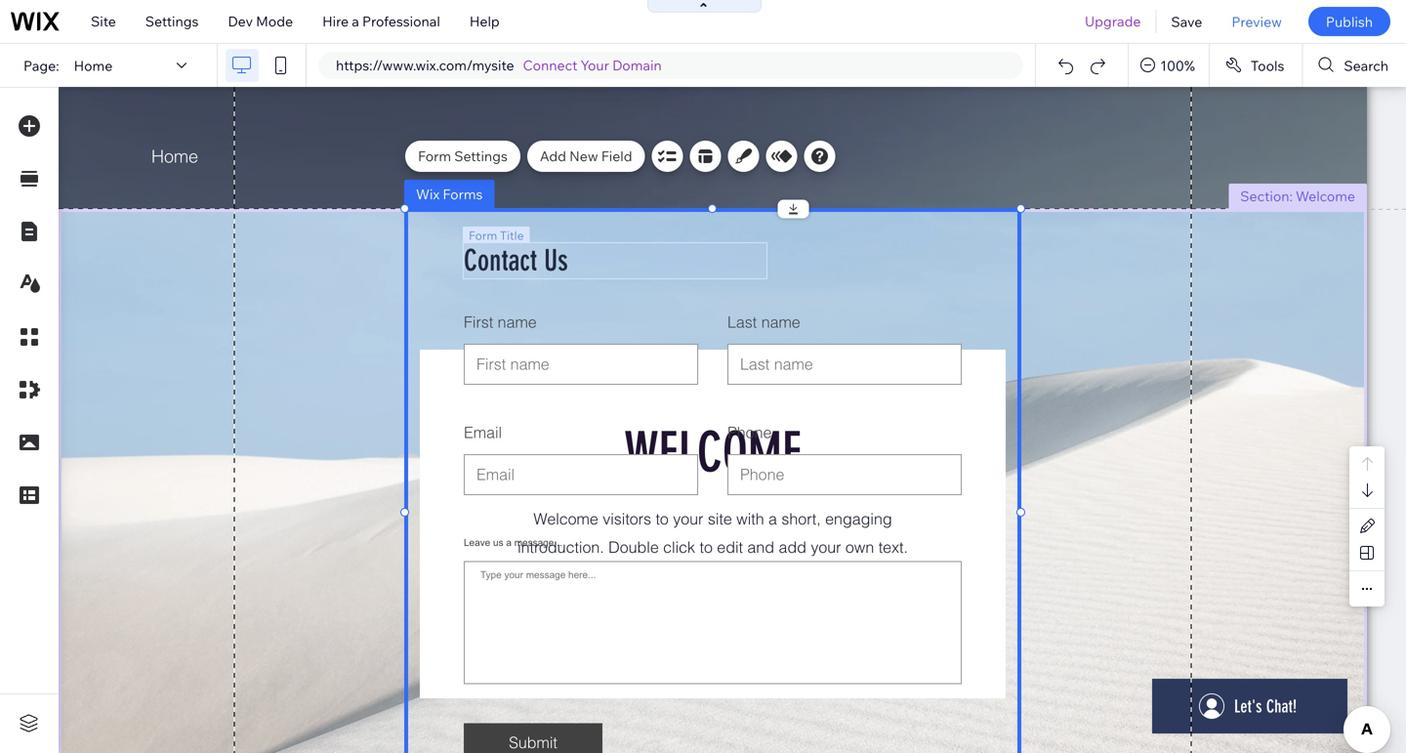 Task type: vqa. For each thing, say whether or not it's contained in the screenshot.
right Design
no



Task type: describe. For each thing, give the bounding box(es) containing it.
publish
[[1327, 13, 1374, 30]]

form for form title
[[469, 228, 497, 243]]

new
[[570, 148, 598, 165]]

add new field
[[540, 148, 633, 165]]

hire
[[322, 13, 349, 30]]

tools
[[1251, 57, 1285, 74]]

preview button
[[1218, 0, 1297, 43]]

dev
[[228, 13, 253, 30]]

search
[[1345, 57, 1389, 74]]

1 horizontal spatial settings
[[455, 148, 508, 165]]

wix
[[416, 186, 440, 203]]

wix forms
[[416, 186, 483, 203]]

save button
[[1157, 0, 1218, 43]]

site
[[91, 13, 116, 30]]

form settings
[[418, 148, 508, 165]]

search button
[[1304, 44, 1407, 87]]

add
[[540, 148, 567, 165]]

100%
[[1161, 57, 1196, 74]]

https://www.wix.com/mysite
[[336, 57, 514, 74]]

hire a professional
[[322, 13, 440, 30]]

connect
[[523, 57, 578, 74]]

title
[[500, 228, 524, 243]]

your
[[581, 57, 610, 74]]

forms
[[443, 186, 483, 203]]

publish button
[[1309, 7, 1391, 36]]

dev mode
[[228, 13, 293, 30]]

100% button
[[1130, 44, 1209, 87]]

preview
[[1232, 13, 1283, 30]]



Task type: locate. For each thing, give the bounding box(es) containing it.
form title
[[469, 228, 524, 243]]

help
[[470, 13, 500, 30]]

upgrade
[[1085, 13, 1142, 30]]

0 horizontal spatial form
[[418, 148, 451, 165]]

save
[[1172, 13, 1203, 30]]

field
[[602, 148, 633, 165]]

domain
[[613, 57, 662, 74]]

settings up forms
[[455, 148, 508, 165]]

1 vertical spatial form
[[469, 228, 497, 243]]

form for form settings
[[418, 148, 451, 165]]

professional
[[362, 13, 440, 30]]

0 vertical spatial settings
[[145, 13, 199, 30]]

section: welcome
[[1241, 188, 1356, 205], [1241, 188, 1356, 205]]

section:
[[1241, 188, 1293, 205], [1241, 188, 1293, 205]]

mode
[[256, 13, 293, 30]]

form
[[418, 148, 451, 165], [469, 228, 497, 243]]

1 vertical spatial settings
[[455, 148, 508, 165]]

https://www.wix.com/mysite connect your domain
[[336, 57, 662, 74]]

welcome
[[1297, 188, 1356, 205], [1297, 188, 1356, 205]]

settings left dev
[[145, 13, 199, 30]]

home
[[74, 57, 113, 74]]

a
[[352, 13, 359, 30]]

settings
[[145, 13, 199, 30], [455, 148, 508, 165]]

1 horizontal spatial form
[[469, 228, 497, 243]]

0 horizontal spatial settings
[[145, 13, 199, 30]]

tools button
[[1210, 44, 1303, 87]]

form left title
[[469, 228, 497, 243]]

form up wix
[[418, 148, 451, 165]]

0 vertical spatial form
[[418, 148, 451, 165]]



